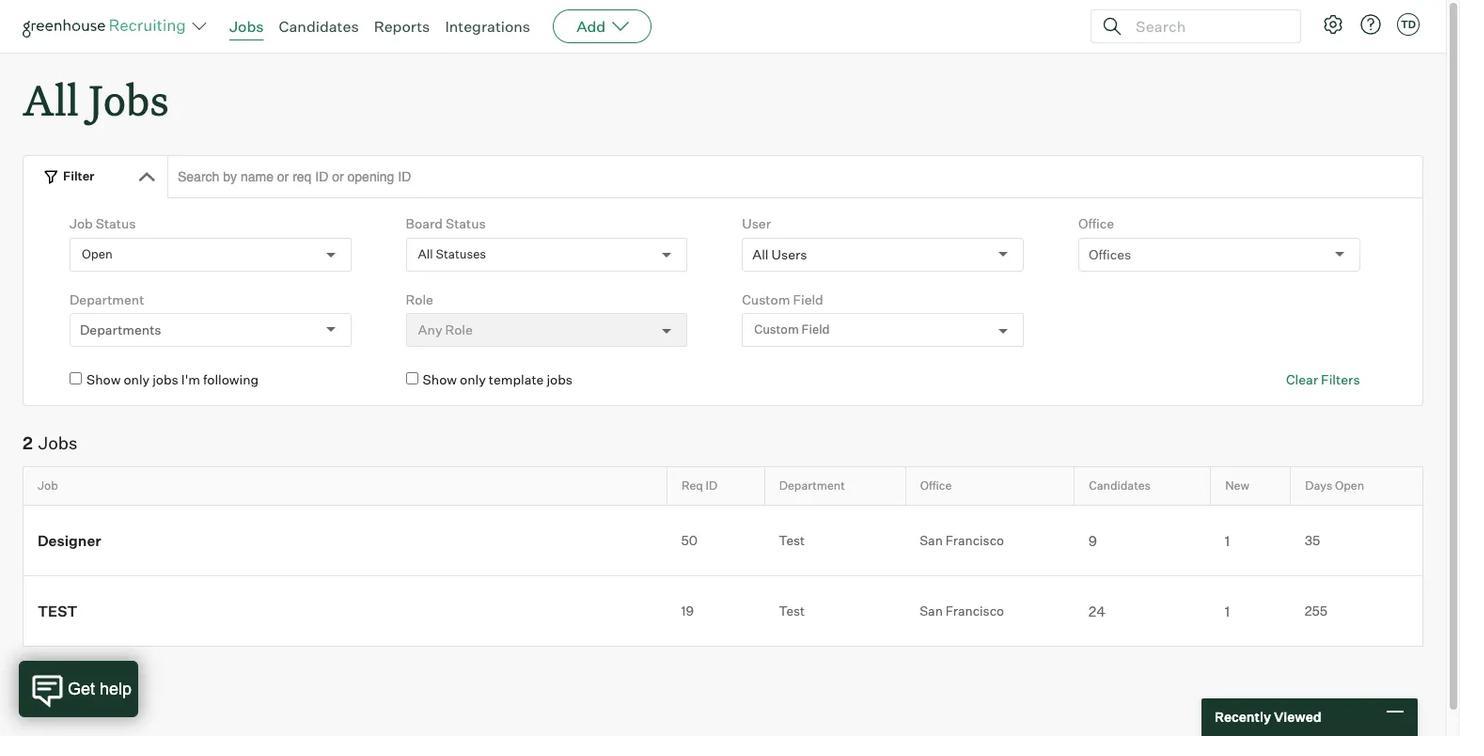 Task type: vqa. For each thing, say whether or not it's contained in the screenshot.
Jobs associated with 2 Jobs
yes



Task type: describe. For each thing, give the bounding box(es) containing it.
id
[[706, 479, 718, 493]]

0 vertical spatial custom
[[742, 291, 791, 307]]

1 link for 9
[[1211, 531, 1291, 551]]

255
[[1305, 603, 1328, 619]]

1 link for 24
[[1211, 601, 1291, 621]]

recently
[[1215, 710, 1272, 726]]

san francisco for 24
[[920, 603, 1005, 619]]

0 horizontal spatial department
[[70, 291, 144, 307]]

1 for 9
[[1225, 532, 1231, 550]]

designer link
[[24, 530, 667, 551]]

Search by name or req ID or opening ID text field
[[167, 155, 1424, 199]]

td
[[1402, 18, 1417, 31]]

francisco for 24
[[946, 603, 1005, 619]]

1 vertical spatial custom field
[[755, 322, 830, 337]]

show for show only template jobs
[[423, 372, 457, 388]]

add button
[[553, 9, 652, 43]]

status for job status
[[96, 216, 136, 232]]

all users option
[[753, 246, 808, 262]]

all for all jobs
[[23, 71, 79, 127]]

test for 24
[[779, 603, 805, 619]]

1 vertical spatial open
[[1336, 479, 1365, 493]]

viewed
[[1275, 710, 1322, 726]]

job for job status
[[70, 216, 93, 232]]

all for all users
[[753, 246, 769, 262]]

td button
[[1398, 13, 1420, 36]]

show only template jobs
[[423, 372, 573, 388]]

0 vertical spatial jobs
[[230, 17, 264, 36]]

integrations link
[[445, 17, 531, 36]]

2 jobs from the left
[[547, 372, 573, 388]]

san for 9
[[920, 532, 943, 548]]

users
[[772, 246, 808, 262]]

9
[[1089, 532, 1098, 550]]

job for job
[[38, 479, 58, 493]]

test link
[[24, 601, 667, 622]]

san for 24
[[920, 603, 943, 619]]

1 horizontal spatial office
[[1079, 216, 1115, 232]]

24
[[1089, 603, 1106, 621]]

jobs for 2 jobs
[[38, 432, 77, 453]]

req
[[682, 479, 704, 493]]

offices
[[1089, 246, 1132, 262]]

0 vertical spatial field
[[793, 291, 824, 307]]

req id
[[682, 479, 718, 493]]

francisco for 9
[[946, 532, 1005, 548]]

greenhouse recruiting image
[[23, 15, 192, 38]]

show only jobs i'm following
[[87, 372, 259, 388]]

departments
[[80, 322, 161, 338]]

all statuses
[[418, 246, 486, 261]]

filters
[[1322, 372, 1361, 388]]

clear
[[1287, 372, 1319, 388]]

1 jobs from the left
[[153, 372, 179, 388]]

statuses
[[436, 246, 486, 261]]

status for board status
[[446, 216, 486, 232]]

2
[[23, 432, 33, 453]]

clear filters
[[1287, 372, 1361, 388]]

designer
[[38, 533, 101, 551]]

35
[[1305, 532, 1321, 548]]

days
[[1306, 479, 1333, 493]]



Task type: locate. For each thing, give the bounding box(es) containing it.
jobs
[[153, 372, 179, 388], [547, 372, 573, 388]]

1 vertical spatial job
[[38, 479, 58, 493]]

1 link down new on the bottom right
[[1211, 531, 1291, 551]]

1 vertical spatial office
[[921, 479, 952, 493]]

only for jobs
[[124, 372, 150, 388]]

50
[[681, 533, 698, 549]]

filter
[[63, 169, 95, 184]]

1 horizontal spatial department
[[780, 479, 845, 493]]

reports link
[[374, 17, 430, 36]]

office
[[1079, 216, 1115, 232], [921, 479, 952, 493]]

all for all statuses
[[418, 246, 433, 261]]

candidates right jobs link
[[279, 17, 359, 36]]

1 vertical spatial department
[[780, 479, 845, 493]]

1 show from the left
[[87, 372, 121, 388]]

all up filter
[[23, 71, 79, 127]]

custom down "all users" option
[[755, 322, 799, 337]]

1 link left 255
[[1211, 601, 1291, 621]]

Show only jobs I'm following checkbox
[[70, 373, 82, 385]]

1 horizontal spatial candidates
[[1090, 479, 1151, 493]]

reports
[[374, 17, 430, 36]]

board
[[406, 216, 443, 232]]

all left users
[[753, 246, 769, 262]]

0 vertical spatial san francisco
[[920, 532, 1005, 548]]

test
[[779, 532, 805, 548], [779, 603, 805, 619]]

1 vertical spatial 1 link
[[1211, 601, 1291, 621]]

i'm
[[181, 372, 200, 388]]

1 horizontal spatial jobs
[[547, 372, 573, 388]]

0 horizontal spatial status
[[96, 216, 136, 232]]

1 link
[[1211, 531, 1291, 551], [1211, 601, 1291, 621]]

2 horizontal spatial all
[[753, 246, 769, 262]]

1 san francisco from the top
[[920, 532, 1005, 548]]

0 horizontal spatial jobs
[[38, 432, 77, 453]]

0 horizontal spatial candidates
[[279, 17, 359, 36]]

new
[[1226, 479, 1250, 493]]

open right days
[[1336, 479, 1365, 493]]

1
[[1225, 532, 1231, 550], [1225, 603, 1231, 621]]

1 horizontal spatial status
[[446, 216, 486, 232]]

2 show from the left
[[423, 372, 457, 388]]

0 vertical spatial candidates
[[279, 17, 359, 36]]

0 horizontal spatial show
[[87, 372, 121, 388]]

0 vertical spatial francisco
[[946, 532, 1005, 548]]

2 san from the top
[[920, 603, 943, 619]]

open down the job status
[[82, 246, 113, 261]]

1 horizontal spatial all
[[418, 246, 433, 261]]

status
[[96, 216, 136, 232], [446, 216, 486, 232]]

job status
[[70, 216, 136, 232]]

0 vertical spatial test
[[779, 532, 805, 548]]

0 vertical spatial 1 link
[[1211, 531, 1291, 551]]

job down 2 jobs
[[38, 479, 58, 493]]

test for 9
[[779, 532, 805, 548]]

show for show only jobs i'm following
[[87, 372, 121, 388]]

19
[[681, 603, 694, 619]]

job
[[70, 216, 93, 232], [38, 479, 58, 493]]

0 horizontal spatial jobs
[[153, 372, 179, 388]]

1 vertical spatial field
[[802, 322, 830, 337]]

0 horizontal spatial open
[[82, 246, 113, 261]]

1 vertical spatial francisco
[[946, 603, 1005, 619]]

jobs down greenhouse recruiting image
[[89, 71, 169, 127]]

2 test from the top
[[779, 603, 805, 619]]

1 vertical spatial san francisco
[[920, 603, 1005, 619]]

all down board
[[418, 246, 433, 261]]

2 vertical spatial jobs
[[38, 432, 77, 453]]

1 status from the left
[[96, 216, 136, 232]]

td button
[[1394, 9, 1424, 40]]

custom field down users
[[755, 322, 830, 337]]

1 1 link from the top
[[1211, 531, 1291, 551]]

only down departments
[[124, 372, 150, 388]]

jobs right template
[[547, 372, 573, 388]]

1 horizontal spatial show
[[423, 372, 457, 388]]

all
[[23, 71, 79, 127], [753, 246, 769, 262], [418, 246, 433, 261]]

0 vertical spatial custom field
[[742, 291, 824, 307]]

1 only from the left
[[124, 372, 150, 388]]

1 vertical spatial san
[[920, 603, 943, 619]]

following
[[203, 372, 259, 388]]

2 1 link from the top
[[1211, 601, 1291, 621]]

1 horizontal spatial jobs
[[89, 71, 169, 127]]

0 vertical spatial open
[[82, 246, 113, 261]]

1 vertical spatial test
[[779, 603, 805, 619]]

add
[[577, 17, 606, 36]]

template
[[489, 372, 544, 388]]

0 horizontal spatial office
[[921, 479, 952, 493]]

custom
[[742, 291, 791, 307], [755, 322, 799, 337]]

1 francisco from the top
[[946, 532, 1005, 548]]

san francisco
[[920, 532, 1005, 548], [920, 603, 1005, 619]]

role
[[406, 291, 434, 307]]

field
[[793, 291, 824, 307], [802, 322, 830, 337]]

Show only template jobs checkbox
[[406, 373, 418, 385]]

days open
[[1306, 479, 1365, 493]]

only for template
[[460, 372, 486, 388]]

show right show only template jobs checkbox
[[423, 372, 457, 388]]

2 only from the left
[[460, 372, 486, 388]]

0 vertical spatial department
[[70, 291, 144, 307]]

0 vertical spatial san
[[920, 532, 943, 548]]

1 horizontal spatial open
[[1336, 479, 1365, 493]]

clear filters link
[[1287, 371, 1361, 389]]

1 vertical spatial candidates
[[1090, 479, 1151, 493]]

1 san from the top
[[920, 532, 943, 548]]

1 right 24 link
[[1225, 603, 1231, 621]]

0 vertical spatial office
[[1079, 216, 1115, 232]]

custom down all users
[[742, 291, 791, 307]]

only left template
[[460, 372, 486, 388]]

1 vertical spatial custom
[[755, 322, 799, 337]]

all jobs
[[23, 71, 169, 127]]

jobs for all jobs
[[89, 71, 169, 127]]

0 vertical spatial 1
[[1225, 532, 1231, 550]]

2 horizontal spatial jobs
[[230, 17, 264, 36]]

department
[[70, 291, 144, 307], [780, 479, 845, 493]]

1 vertical spatial 1
[[1225, 603, 1231, 621]]

1 vertical spatial jobs
[[89, 71, 169, 127]]

jobs link
[[230, 17, 264, 36]]

2 san francisco from the top
[[920, 603, 1005, 619]]

job down filter
[[70, 216, 93, 232]]

candidates link
[[279, 17, 359, 36]]

all users
[[753, 246, 808, 262]]

user
[[742, 216, 771, 232]]

only
[[124, 372, 150, 388], [460, 372, 486, 388]]

9 link
[[1075, 531, 1211, 551]]

board status
[[406, 216, 486, 232]]

0 horizontal spatial only
[[124, 372, 150, 388]]

1 for 24
[[1225, 603, 1231, 621]]

show right show only jobs i'm following option
[[87, 372, 121, 388]]

configure image
[[1323, 13, 1345, 36]]

jobs left candidates link
[[230, 17, 264, 36]]

1 1 from the top
[[1225, 532, 1231, 550]]

san francisco for 9
[[920, 532, 1005, 548]]

recently viewed
[[1215, 710, 1322, 726]]

candidates up 9 link
[[1090, 479, 1151, 493]]

custom field down all users
[[742, 291, 824, 307]]

jobs right the 2
[[38, 432, 77, 453]]

open
[[82, 246, 113, 261], [1336, 479, 1365, 493]]

24 link
[[1075, 601, 1211, 621]]

0 horizontal spatial job
[[38, 479, 58, 493]]

show
[[87, 372, 121, 388], [423, 372, 457, 388]]

san
[[920, 532, 943, 548], [920, 603, 943, 619]]

0 horizontal spatial all
[[23, 71, 79, 127]]

0 vertical spatial job
[[70, 216, 93, 232]]

candidates
[[279, 17, 359, 36], [1090, 479, 1151, 493]]

1 horizontal spatial job
[[70, 216, 93, 232]]

2 jobs
[[23, 432, 77, 453]]

integrations
[[445, 17, 531, 36]]

1 down new on the bottom right
[[1225, 532, 1231, 550]]

1 horizontal spatial only
[[460, 372, 486, 388]]

francisco
[[946, 532, 1005, 548], [946, 603, 1005, 619]]

Search text field
[[1132, 13, 1284, 40]]

2 francisco from the top
[[946, 603, 1005, 619]]

jobs left i'm
[[153, 372, 179, 388]]

1 test from the top
[[779, 532, 805, 548]]

2 status from the left
[[446, 216, 486, 232]]

jobs
[[230, 17, 264, 36], [89, 71, 169, 127], [38, 432, 77, 453]]

test
[[38, 603, 77, 621]]

custom field
[[742, 291, 824, 307], [755, 322, 830, 337]]

2 1 from the top
[[1225, 603, 1231, 621]]



